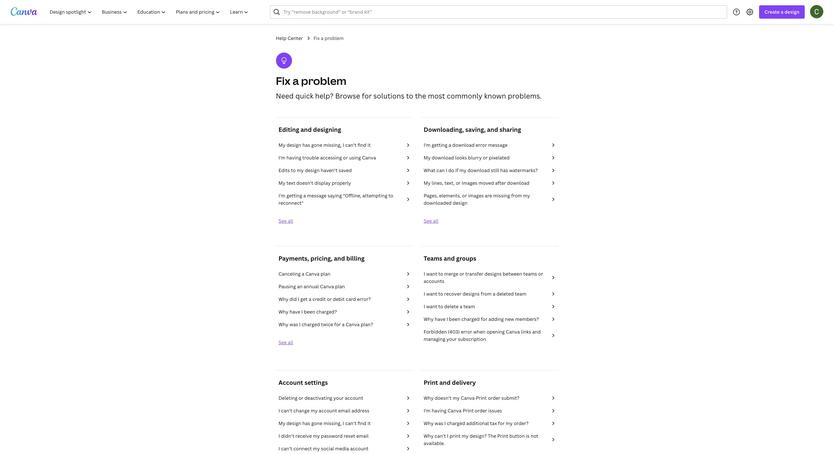 Task type: locate. For each thing, give the bounding box(es) containing it.
missing, up accessing
[[324, 142, 342, 148]]

my text doesn't display properly
[[279, 180, 351, 186]]

the
[[415, 91, 427, 101]]

create a design
[[765, 9, 800, 15]]

my for my download looks blurry or pixelated link
[[424, 155, 431, 161]]

2 vertical spatial account
[[350, 446, 369, 452]]

to left recover
[[439, 291, 443, 297]]

download up looks
[[453, 142, 475, 148]]

i inside why can't i print my design? the print button is not available.
[[447, 433, 449, 439]]

why for why did i get a credit or debit card error?
[[279, 296, 289, 303]]

account down deleting or deactivating your account
[[319, 408, 337, 414]]

team down i want to recover designs from a deleted team
[[464, 304, 475, 310]]

can't inside i can't connect my social media account link
[[281, 446, 292, 452]]

canceling a canva plan
[[279, 271, 331, 277]]

1 horizontal spatial plan
[[335, 284, 345, 290]]

0 vertical spatial message
[[488, 142, 508, 148]]

0 vertical spatial order
[[488, 395, 501, 402]]

for right tax
[[498, 421, 505, 427]]

1 vertical spatial plan
[[335, 284, 345, 290]]

i'm for i'm having canva print order issues
[[424, 408, 431, 414]]

1 vertical spatial my design has gone missing, i can't find it link
[[279, 420, 411, 427]]

did
[[290, 296, 297, 303]]

designs
[[485, 271, 502, 277], [463, 291, 480, 297]]

connect
[[294, 446, 312, 452]]

email right reset
[[357, 433, 369, 439]]

was for why was i charged twice for a canva plan?
[[290, 322, 298, 328]]

account for my
[[319, 408, 337, 414]]

properly
[[332, 180, 351, 186]]

been down get
[[304, 309, 315, 315]]

adding
[[489, 316, 504, 323]]

1 vertical spatial images
[[468, 193, 484, 199]]

2 want from the top
[[427, 291, 438, 297]]

was up available.
[[435, 421, 444, 427]]

order up issues
[[488, 395, 501, 402]]

1 vertical spatial have
[[435, 316, 446, 323]]

2 find from the top
[[358, 421, 367, 427]]

1 vertical spatial doesn't
[[435, 395, 452, 402]]

images left moved
[[462, 180, 478, 186]]

a right create
[[781, 9, 784, 15]]

print left the delivery
[[424, 379, 438, 387]]

i up the accounts
[[424, 271, 425, 277]]

most
[[428, 91, 445, 101]]

has
[[303, 142, 310, 148], [501, 167, 508, 174], [303, 421, 310, 427]]

team right deleted
[[515, 291, 527, 297]]

a up reconnect"
[[304, 193, 306, 199]]

2 missing, from the top
[[324, 421, 342, 427]]

missing, up password
[[324, 421, 342, 427]]

canva
[[362, 155, 376, 161], [306, 271, 320, 277], [320, 284, 334, 290], [346, 322, 360, 328], [506, 329, 520, 335], [461, 395, 475, 402], [448, 408, 462, 414]]

0 vertical spatial error
[[476, 142, 487, 148]]

1 horizontal spatial order
[[488, 395, 501, 402]]

0 vertical spatial having
[[287, 155, 302, 161]]

1 vertical spatial was
[[435, 421, 444, 427]]

0 vertical spatial your
[[447, 336, 457, 343]]

0 vertical spatial my design has gone missing, i can't find it link
[[279, 142, 411, 149]]

my design has gone missing, i can't find it link up the 'i'm having trouble accessing or using canva' link
[[279, 142, 411, 149]]

i down i'm having canva print order issues
[[445, 421, 446, 427]]

i can't change my account email address link
[[279, 408, 411, 415]]

and right editing
[[301, 126, 312, 134]]

1 vertical spatial find
[[358, 421, 367, 427]]

i'm inside i'm getting a message saying "offline, attempting to reconnect"
[[279, 193, 286, 199]]

see all button
[[279, 218, 293, 224], [424, 218, 439, 224], [279, 340, 293, 346]]

billing
[[347, 255, 365, 263]]

pausing an annual canva plan link
[[279, 283, 411, 291]]

charged
[[462, 316, 480, 323], [302, 322, 320, 328], [447, 421, 465, 427]]

0 vertical spatial it
[[368, 142, 371, 148]]

help center
[[276, 35, 303, 41]]

have for teams
[[435, 316, 446, 323]]

can't inside i can't change my account email address link
[[281, 408, 292, 414]]

email
[[338, 408, 351, 414], [357, 433, 369, 439]]

0 horizontal spatial having
[[287, 155, 302, 161]]

want
[[427, 271, 438, 277], [427, 291, 438, 297], [427, 304, 438, 310]]

solutions
[[374, 91, 405, 101]]

images
[[462, 180, 478, 186], [468, 193, 484, 199]]

from up the i want to delete a team link
[[481, 291, 492, 297]]

0 vertical spatial from
[[512, 193, 522, 199]]

canva up pausing an annual canva plan
[[306, 271, 320, 277]]

my inside my lines, text, or images moved after download link
[[424, 180, 431, 186]]

fix inside the fix a problem need quick help? browse for solutions to the most commonly known problems.
[[276, 74, 291, 88]]

can't inside why can't i print my design? the print button is not available.
[[435, 433, 446, 439]]

why inside why can't i print my design? the print button is not available.
[[424, 433, 434, 439]]

1 vertical spatial order
[[475, 408, 487, 414]]

want for i want to merge or transfer designs between teams or accounts
[[427, 271, 438, 277]]

my left lines,
[[424, 180, 431, 186]]

0 vertical spatial getting
[[432, 142, 448, 148]]

see all button for downloading,
[[424, 218, 439, 224]]

design
[[785, 9, 800, 15], [287, 142, 301, 148], [305, 167, 320, 174], [453, 200, 468, 206], [287, 421, 301, 427]]

i want to delete a team
[[424, 304, 475, 310]]

0 horizontal spatial have
[[290, 309, 300, 315]]

1 horizontal spatial doesn't
[[435, 395, 452, 402]]

christina overa image
[[811, 5, 824, 18]]

and up i'm getting a download error message link
[[487, 126, 498, 134]]

1 vertical spatial message
[[307, 193, 327, 199]]

password
[[321, 433, 343, 439]]

commonly
[[447, 91, 483, 101]]

download up can
[[432, 155, 454, 161]]

gone up the trouble
[[312, 142, 323, 148]]

missing
[[494, 193, 510, 199]]

0 horizontal spatial email
[[338, 408, 351, 414]]

i didn't receive my password reset email
[[279, 433, 369, 439]]

1 vertical spatial your
[[334, 395, 344, 402]]

problem for fix a problem need quick help? browse for solutions to the most commonly known problems.
[[301, 74, 347, 88]]

my design has gone missing, i can't find it up i'm having trouble accessing or using canva
[[279, 142, 371, 148]]

0 vertical spatial missing,
[[324, 142, 342, 148]]

images left 'are'
[[468, 193, 484, 199]]

0 horizontal spatial team
[[464, 304, 475, 310]]

my right missing
[[524, 193, 530, 199]]

0 vertical spatial gone
[[312, 142, 323, 148]]

i'm for i'm getting a message saying "offline, attempting to reconnect"
[[279, 193, 286, 199]]

design down elements, at top right
[[453, 200, 468, 206]]

getting down downloading,
[[432, 142, 448, 148]]

0 vertical spatial been
[[304, 309, 315, 315]]

1 horizontal spatial have
[[435, 316, 446, 323]]

0 horizontal spatial from
[[481, 291, 492, 297]]

1 vertical spatial problem
[[301, 74, 347, 88]]

for inside the fix a problem need quick help? browse for solutions to the most commonly known problems.
[[362, 91, 372, 101]]

my right if on the top right of page
[[460, 167, 467, 174]]

my design has gone missing, i can't find it
[[279, 142, 371, 148], [279, 421, 371, 427]]

1 horizontal spatial designs
[[485, 271, 502, 277]]

missing,
[[324, 142, 342, 148], [324, 421, 342, 427]]

accessing
[[320, 155, 342, 161]]

2 gone from the top
[[312, 421, 323, 427]]

been for pricing,
[[304, 309, 315, 315]]

i'm inside "link"
[[424, 408, 431, 414]]

0 horizontal spatial doesn't
[[297, 180, 314, 186]]

want down the accounts
[[427, 291, 438, 297]]

getting up reconnect"
[[287, 193, 302, 199]]

1 vertical spatial fix
[[276, 74, 291, 88]]

to inside the fix a problem need quick help? browse for solutions to the most commonly known problems.
[[406, 91, 414, 101]]

0 vertical spatial my design has gone missing, i can't find it
[[279, 142, 371, 148]]

text,
[[445, 180, 455, 186]]

want left delete
[[427, 304, 438, 310]]

error up blurry
[[476, 142, 487, 148]]

or right merge
[[460, 271, 465, 277]]

pausing an annual canva plan
[[279, 284, 345, 290]]

account up "address"
[[345, 395, 363, 402]]

my up 'didn't'
[[279, 421, 286, 427]]

i'm for i'm getting a download error message
[[424, 142, 431, 148]]

have up the forbidden
[[435, 316, 446, 323]]

to left delete
[[439, 304, 443, 310]]

i can't connect my social media account link
[[279, 445, 411, 453]]

plan up debit
[[335, 284, 345, 290]]

1 vertical spatial account
[[319, 408, 337, 414]]

order up additional in the right of the page
[[475, 408, 487, 414]]

1 vertical spatial been
[[449, 316, 461, 323]]

a right center
[[321, 35, 324, 41]]

links
[[521, 329, 532, 335]]

my lines, text, or images moved after download
[[424, 180, 530, 186]]

available.
[[424, 440, 445, 447]]

problem inside the fix a problem need quick help? browse for solutions to the most commonly known problems.
[[301, 74, 347, 88]]

want for i want to delete a team
[[427, 304, 438, 310]]

1 horizontal spatial email
[[357, 433, 369, 439]]

getting inside i'm getting a message saying "offline, attempting to reconnect"
[[287, 193, 302, 199]]

my
[[297, 167, 304, 174], [460, 167, 467, 174], [524, 193, 530, 199], [453, 395, 460, 402], [311, 408, 318, 414], [506, 421, 513, 427], [313, 433, 320, 439], [462, 433, 469, 439], [313, 446, 320, 452]]

charged for why was i charged additional tax for my order?
[[447, 421, 465, 427]]

or
[[343, 155, 348, 161], [483, 155, 488, 161], [456, 180, 461, 186], [462, 193, 467, 199], [460, 271, 465, 277], [539, 271, 543, 277], [327, 296, 332, 303], [299, 395, 304, 402]]

a inside i'm getting a message saying "offline, attempting to reconnect"
[[304, 193, 306, 199]]

0 vertical spatial was
[[290, 322, 298, 328]]

to left the
[[406, 91, 414, 101]]

and
[[301, 126, 312, 134], [487, 126, 498, 134], [334, 255, 345, 263], [444, 255, 455, 263], [533, 329, 541, 335], [440, 379, 451, 387]]

or right blurry
[[483, 155, 488, 161]]

1 vertical spatial email
[[357, 433, 369, 439]]

1 horizontal spatial having
[[432, 408, 447, 414]]

or right elements, at top right
[[462, 193, 467, 199]]

help
[[276, 35, 287, 41]]

1 horizontal spatial message
[[488, 142, 508, 148]]

0 horizontal spatial plan
[[321, 271, 331, 277]]

it down "address"
[[368, 421, 371, 427]]

for
[[362, 91, 372, 101], [481, 316, 488, 323], [334, 322, 341, 328], [498, 421, 505, 427]]

doesn't down print and delivery
[[435, 395, 452, 402]]

find for 1st my design has gone missing, i can't find it link from the bottom
[[358, 421, 367, 427]]

0 vertical spatial plan
[[321, 271, 331, 277]]

been for and
[[449, 316, 461, 323]]

quick
[[296, 91, 314, 101]]

0 horizontal spatial been
[[304, 309, 315, 315]]

print
[[424, 379, 438, 387], [476, 395, 487, 402], [463, 408, 474, 414], [498, 433, 509, 439]]

deleting
[[279, 395, 298, 402]]

having down print and delivery
[[432, 408, 447, 414]]

0 horizontal spatial was
[[290, 322, 298, 328]]

0 vertical spatial want
[[427, 271, 438, 277]]

having for editing
[[287, 155, 302, 161]]

1 horizontal spatial error
[[476, 142, 487, 148]]

and right links
[[533, 329, 541, 335]]

1 vertical spatial my design has gone missing, i can't find it
[[279, 421, 371, 427]]

1 vertical spatial from
[[481, 291, 492, 297]]

pixelated
[[489, 155, 510, 161]]

a down "why have i been charged?" link
[[342, 322, 345, 328]]

find for 2nd my design has gone missing, i can't find it link from the bottom
[[358, 142, 367, 148]]

all for editing
[[288, 218, 293, 224]]

1 vertical spatial missing,
[[324, 421, 342, 427]]

3 want from the top
[[427, 304, 438, 310]]

my design has gone missing, i can't find it link down i can't change my account email address link
[[279, 420, 411, 427]]

0 horizontal spatial order
[[475, 408, 487, 414]]

1 horizontal spatial been
[[449, 316, 461, 323]]

2 my design has gone missing, i can't find it link from the top
[[279, 420, 411, 427]]

i can't connect my social media account
[[279, 446, 369, 452]]

i'm getting a download error message
[[424, 142, 508, 148]]

can't up available.
[[435, 433, 446, 439]]

0 horizontal spatial error
[[461, 329, 473, 335]]

can't up reset
[[345, 421, 357, 427]]

0 vertical spatial designs
[[485, 271, 502, 277]]

your up i can't change my account email address link
[[334, 395, 344, 402]]

1 vertical spatial having
[[432, 408, 447, 414]]

annual
[[304, 284, 319, 290]]

plan
[[321, 271, 331, 277], [335, 284, 345, 290]]

want inside i want to merge or transfer designs between teams or accounts
[[427, 271, 438, 277]]

i'm having canva print order issues
[[424, 408, 502, 414]]

0 horizontal spatial getting
[[287, 193, 302, 199]]

0 vertical spatial account
[[345, 395, 363, 402]]

error inside forbidden (403) error when opening canva links and managing your subscription
[[461, 329, 473, 335]]

my right print on the right of page
[[462, 433, 469, 439]]

1 vertical spatial want
[[427, 291, 438, 297]]

0 vertical spatial find
[[358, 142, 367, 148]]

create
[[765, 9, 780, 15]]

0 horizontal spatial message
[[307, 193, 327, 199]]

1 find from the top
[[358, 142, 367, 148]]

1 vertical spatial gone
[[312, 421, 323, 427]]

having inside "link"
[[432, 408, 447, 414]]

teams
[[524, 271, 537, 277]]

tax
[[490, 421, 497, 427]]

to inside i want to merge or transfer designs between teams or accounts
[[439, 271, 443, 277]]

my down editing
[[279, 142, 286, 148]]

and left 'billing'
[[334, 255, 345, 263]]

want for i want to recover designs from a deleted team
[[427, 291, 438, 297]]

1 horizontal spatial fix
[[314, 35, 320, 41]]

i
[[343, 142, 344, 148], [446, 167, 447, 174], [424, 271, 425, 277], [424, 291, 425, 297], [298, 296, 300, 303], [424, 304, 425, 310], [302, 309, 303, 315], [447, 316, 448, 323], [299, 322, 301, 328], [279, 408, 280, 414], [343, 421, 344, 427], [445, 421, 446, 427], [279, 433, 280, 439], [447, 433, 449, 439], [279, 446, 280, 452]]

text
[[287, 180, 296, 186]]

was for why was i charged additional tax for my order?
[[435, 421, 444, 427]]

additional
[[467, 421, 489, 427]]

having for print
[[432, 408, 447, 414]]

1 vertical spatial it
[[368, 421, 371, 427]]

has right still
[[501, 167, 508, 174]]

why for why was i charged twice for a canva plan?
[[279, 322, 289, 328]]

for right browse
[[362, 91, 372, 101]]

i left get
[[298, 296, 300, 303]]

to right attempting in the left of the page
[[389, 193, 394, 199]]

my inside my download looks blurry or pixelated link
[[424, 155, 431, 161]]

or up change
[[299, 395, 304, 402]]

to right "edits" on the top left
[[291, 167, 296, 174]]

why have i been charged for adding new members? link
[[424, 316, 556, 323]]

(403)
[[448, 329, 460, 335]]

design up 'didn't'
[[287, 421, 301, 427]]

charged up print on the right of page
[[447, 421, 465, 427]]

why did i get a credit or debit card error?
[[279, 296, 371, 303]]

plan?
[[361, 322, 373, 328]]

design down editing
[[287, 142, 301, 148]]

why for why can't i print my design? the print button is not available.
[[424, 433, 434, 439]]

can't for why can't i print my design? the print button is not available.
[[435, 433, 446, 439]]

error up the subscription
[[461, 329, 473, 335]]

0 vertical spatial problem
[[325, 35, 344, 41]]

1 vertical spatial error
[[461, 329, 473, 335]]

1 my design has gone missing, i can't find it link from the top
[[279, 142, 411, 149]]

my inside my text doesn't display properly link
[[279, 180, 286, 186]]

order?
[[514, 421, 529, 427]]

a left deleted
[[493, 291, 496, 297]]

downloading, saving, and sharing
[[424, 126, 521, 134]]

1 horizontal spatial team
[[515, 291, 527, 297]]

1 vertical spatial getting
[[287, 193, 302, 199]]

downloaded
[[424, 200, 452, 206]]

why doesn't my canva print order submit?
[[424, 395, 520, 402]]

fix
[[314, 35, 320, 41], [276, 74, 291, 88]]

forbidden (403) error when opening canva links and managing your subscription
[[424, 329, 541, 343]]

a up quick
[[293, 74, 299, 88]]

1 horizontal spatial getting
[[432, 142, 448, 148]]

0 vertical spatial have
[[290, 309, 300, 315]]

find down "address"
[[358, 421, 367, 427]]

problem for fix a problem
[[325, 35, 344, 41]]

need
[[276, 91, 294, 101]]

fix right center
[[314, 35, 320, 41]]

find up using
[[358, 142, 367, 148]]

2 vertical spatial want
[[427, 304, 438, 310]]

from
[[512, 193, 522, 199], [481, 291, 492, 297]]

1 horizontal spatial your
[[447, 336, 457, 343]]

after
[[495, 180, 506, 186]]

design inside pages, elements, or images are missing from my downloaded design
[[453, 200, 468, 206]]

download
[[453, 142, 475, 148], [432, 155, 454, 161], [468, 167, 490, 174], [507, 180, 530, 186]]

i'm getting a message saying "offline, attempting to reconnect"
[[279, 193, 394, 206]]

can't down 'didn't'
[[281, 446, 292, 452]]

my left text
[[279, 180, 286, 186]]

your
[[447, 336, 457, 343], [334, 395, 344, 402]]

1 horizontal spatial was
[[435, 421, 444, 427]]

when
[[474, 329, 486, 335]]

1 want from the top
[[427, 271, 438, 277]]

from inside pages, elements, or images are missing from my downloaded design
[[512, 193, 522, 199]]

deactivating
[[305, 395, 333, 402]]

0 vertical spatial team
[[515, 291, 527, 297]]

0 vertical spatial email
[[338, 408, 351, 414]]

plan down payments, pricing, and billing
[[321, 271, 331, 277]]

0 horizontal spatial designs
[[463, 291, 480, 297]]

want up the accounts
[[427, 271, 438, 277]]

i inside i want to merge or transfer designs between teams or accounts
[[424, 271, 425, 277]]

haven't
[[321, 167, 338, 174]]

0 vertical spatial fix
[[314, 35, 320, 41]]

my right "edits" on the top left
[[297, 167, 304, 174]]

message down my text doesn't display properly
[[307, 193, 327, 199]]

0 horizontal spatial fix
[[276, 74, 291, 88]]

my download looks blurry or pixelated link
[[424, 154, 556, 162]]

having up "edits" on the top left
[[287, 155, 302, 161]]

1 horizontal spatial from
[[512, 193, 522, 199]]

i down i want to delete a team
[[447, 316, 448, 323]]

2 it from the top
[[368, 421, 371, 427]]

0 vertical spatial images
[[462, 180, 478, 186]]



Task type: vqa. For each thing, say whether or not it's contained in the screenshot.


Task type: describe. For each thing, give the bounding box(es) containing it.
editing and designing
[[279, 126, 341, 134]]

watermarks?
[[510, 167, 538, 174]]

downloading,
[[424, 126, 464, 134]]

payments,
[[279, 255, 309, 263]]

2 my design has gone missing, i can't find it from the top
[[279, 421, 371, 427]]

settings
[[305, 379, 328, 387]]

see for downloading, saving, and sharing
[[424, 218, 432, 224]]

my download looks blurry or pixelated
[[424, 155, 510, 161]]

using
[[349, 155, 361, 161]]

1 vertical spatial designs
[[463, 291, 480, 297]]

looks
[[455, 155, 467, 161]]

what can i do if my download still has watermarks? link
[[424, 167, 556, 174]]

canva up i'm having canva print order issues
[[461, 395, 475, 402]]

a right delete
[[460, 304, 463, 310]]

for left adding
[[481, 316, 488, 323]]

i left delete
[[424, 304, 425, 310]]

is
[[526, 433, 530, 439]]

and inside forbidden (403) error when opening canva links and managing your subscription
[[533, 329, 541, 335]]

edits to my design haven't saved
[[279, 167, 352, 174]]

1 my design has gone missing, i can't find it from the top
[[279, 142, 371, 148]]

have for payments,
[[290, 309, 300, 315]]

1 missing, from the top
[[324, 142, 342, 148]]

my up i'm having canva print order issues
[[453, 395, 460, 402]]

can't for i can't connect my social media account
[[281, 446, 292, 452]]

merge
[[445, 271, 459, 277]]

or inside pages, elements, or images are missing from my downloaded design
[[462, 193, 467, 199]]

why for why have i been charged for adding new members?
[[424, 316, 434, 323]]

to inside i'm getting a message saying "offline, attempting to reconnect"
[[389, 193, 394, 199]]

do
[[449, 167, 455, 174]]

address
[[352, 408, 370, 414]]

1 vertical spatial has
[[501, 167, 508, 174]]

i want to delete a team link
[[424, 303, 556, 311]]

0 horizontal spatial your
[[334, 395, 344, 402]]

print inside "link"
[[463, 408, 474, 414]]

why can't i print my design? the print button is not available.
[[424, 433, 539, 447]]

i down the deleting
[[279, 408, 280, 414]]

fix a problem link
[[314, 35, 344, 42]]

why can't i print my design? the print button is not available. link
[[424, 433, 556, 447]]

edits to my design haven't saved link
[[279, 167, 411, 174]]

pricing,
[[311, 255, 333, 263]]

a right get
[[309, 296, 312, 303]]

2 vertical spatial has
[[303, 421, 310, 427]]

account settings
[[279, 379, 328, 387]]

known
[[485, 91, 507, 101]]

browse
[[335, 91, 360, 101]]

all for payments,
[[288, 340, 293, 346]]

deleted
[[497, 291, 514, 297]]

my for my text doesn't display properly link
[[279, 180, 286, 186]]

canva up why did i get a credit or debit card error?
[[320, 284, 334, 290]]

i'm getting a message saying "offline, attempting to reconnect" link
[[279, 192, 411, 207]]

i left connect
[[279, 446, 280, 452]]

a inside dropdown button
[[781, 9, 784, 15]]

design inside dropdown button
[[785, 9, 800, 15]]

fix for fix a problem need quick help? browse for solutions to the most commonly known problems.
[[276, 74, 291, 88]]

i down get
[[302, 309, 303, 315]]

see all for payments, pricing, and billing
[[279, 340, 293, 346]]

accounts
[[424, 278, 445, 285]]

account for your
[[345, 395, 363, 402]]

card
[[346, 296, 356, 303]]

why was i charged additional tax for my order? link
[[424, 420, 556, 427]]

fix a problem need quick help? browse for solutions to the most commonly known problems.
[[276, 74, 542, 101]]

can't for i can't change my account email address
[[281, 408, 292, 414]]

didn't
[[281, 433, 295, 439]]

twice
[[321, 322, 333, 328]]

and up merge
[[444, 255, 455, 263]]

or left debit
[[327, 296, 332, 303]]

why doesn't my canva print order submit? link
[[424, 395, 556, 402]]

why for why was i charged additional tax for my order?
[[424, 421, 434, 427]]

i down i can't change my account email address link
[[343, 421, 344, 427]]

design down the trouble
[[305, 167, 320, 174]]

for right twice
[[334, 322, 341, 328]]

order inside "link"
[[475, 408, 487, 414]]

charged for why was i charged twice for a canva plan?
[[302, 322, 320, 328]]

deleting or deactivating your account
[[279, 395, 363, 402]]

center
[[288, 35, 303, 41]]

all for downloading,
[[433, 218, 439, 224]]

account
[[279, 379, 303, 387]]

why have i been charged?
[[279, 309, 337, 315]]

an
[[297, 284, 303, 290]]

i'm for i'm having trouble accessing or using canva
[[279, 155, 286, 161]]

can
[[437, 167, 445, 174]]

attempting
[[363, 193, 388, 199]]

your inside forbidden (403) error when opening canva links and managing your subscription
[[447, 336, 457, 343]]

getting for download
[[432, 142, 448, 148]]

my left "social"
[[313, 446, 320, 452]]

trouble
[[303, 155, 319, 161]]

why for why doesn't my canva print order submit?
[[424, 395, 434, 402]]

charged up when
[[462, 316, 480, 323]]

1 vertical spatial team
[[464, 304, 475, 310]]

why did i get a credit or debit card error? link
[[279, 296, 411, 303]]

images inside pages, elements, or images are missing from my downloaded design
[[468, 193, 484, 199]]

if
[[456, 167, 459, 174]]

i left do
[[446, 167, 447, 174]]

pages,
[[424, 193, 438, 199]]

forbidden (403) error when opening canva links and managing your subscription link
[[424, 329, 556, 343]]

see all button for editing
[[279, 218, 293, 224]]

print inside why can't i print my design? the print button is not available.
[[498, 433, 509, 439]]

payments, pricing, and billing
[[279, 255, 365, 263]]

0 vertical spatial doesn't
[[297, 180, 314, 186]]

receive
[[296, 433, 312, 439]]

i'm having canva print order issues link
[[424, 408, 556, 415]]

my inside pages, elements, or images are missing from my downloaded design
[[524, 193, 530, 199]]

see all for editing and designing
[[279, 218, 293, 224]]

between
[[503, 271, 523, 277]]

or right the teams
[[539, 271, 543, 277]]

a inside the fix a problem need quick help? browse for solutions to the most commonly known problems.
[[293, 74, 299, 88]]

getting for message
[[287, 193, 302, 199]]

a up an
[[302, 271, 305, 277]]

my right change
[[311, 408, 318, 414]]

message inside i'm getting a message saying "offline, attempting to reconnect"
[[307, 193, 327, 199]]

i down the accounts
[[424, 291, 425, 297]]

editing
[[279, 126, 299, 134]]

can't up using
[[345, 142, 357, 148]]

problems.
[[508, 91, 542, 101]]

managing
[[424, 336, 446, 343]]

transfer
[[466, 271, 484, 277]]

what
[[424, 167, 436, 174]]

0 vertical spatial has
[[303, 142, 310, 148]]

a down downloading,
[[449, 142, 451, 148]]

my text doesn't display properly link
[[279, 180, 411, 187]]

new
[[505, 316, 515, 323]]

see all for downloading, saving, and sharing
[[424, 218, 439, 224]]

teams and groups
[[424, 255, 477, 263]]

fix for fix a problem
[[314, 35, 320, 41]]

canva left plan?
[[346, 322, 360, 328]]

design?
[[470, 433, 487, 439]]

1 it from the top
[[368, 142, 371, 148]]

why was i charged additional tax for my order?
[[424, 421, 529, 427]]

Try "remove background" or "brand kit" search field
[[284, 6, 724, 18]]

or right the text,
[[456, 180, 461, 186]]

issues
[[489, 408, 502, 414]]

canva inside "link"
[[448, 408, 462, 414]]

forbidden
[[424, 329, 447, 335]]

i up the 'i'm having trouble accessing or using canva' link
[[343, 142, 344, 148]]

canva inside forbidden (403) error when opening canva links and managing your subscription
[[506, 329, 520, 335]]

the
[[488, 433, 497, 439]]

1 gone from the top
[[312, 142, 323, 148]]

i'm having trouble accessing or using canva
[[279, 155, 376, 161]]

media
[[335, 446, 349, 452]]

designs inside i want to merge or transfer designs between teams or accounts
[[485, 271, 502, 277]]

my inside why can't i print my design? the print button is not available.
[[462, 433, 469, 439]]

canva right using
[[362, 155, 376, 161]]

members?
[[516, 316, 539, 323]]

see all button for payments,
[[279, 340, 293, 346]]

why have i been charged? link
[[279, 309, 411, 316]]

my left order?
[[506, 421, 513, 427]]

i down the why have i been charged?
[[299, 322, 301, 328]]

top level navigation element
[[45, 5, 254, 19]]

i want to merge or transfer designs between teams or accounts link
[[424, 271, 556, 285]]

see for payments, pricing, and billing
[[279, 340, 287, 346]]

why have i been charged for adding new members?
[[424, 316, 539, 323]]

charged?
[[317, 309, 337, 315]]

see for editing and designing
[[279, 218, 287, 224]]

why was i charged twice for a canva plan?
[[279, 322, 373, 328]]

i left 'didn't'
[[279, 433, 280, 439]]

download down watermarks?
[[507, 180, 530, 186]]

and left the delivery
[[440, 379, 451, 387]]

why for why have i been charged?
[[279, 309, 289, 315]]

delivery
[[452, 379, 476, 387]]

delete
[[445, 304, 459, 310]]

fix a problem
[[314, 35, 344, 41]]

or left using
[[343, 155, 348, 161]]

i didn't receive my password reset email link
[[279, 433, 411, 440]]

lines,
[[432, 180, 444, 186]]

pages, elements, or images are missing from my downloaded design
[[424, 193, 530, 206]]

my right receive
[[313, 433, 320, 439]]

sharing
[[500, 126, 521, 134]]

canceling a canva plan link
[[279, 271, 411, 278]]

print up i'm having canva print order issues "link"
[[476, 395, 487, 402]]

submit?
[[502, 395, 520, 402]]

download up my lines, text, or images moved after download
[[468, 167, 490, 174]]

reset
[[344, 433, 355, 439]]

my for my lines, text, or images moved after download link
[[424, 180, 431, 186]]

"offline,
[[343, 193, 362, 199]]



